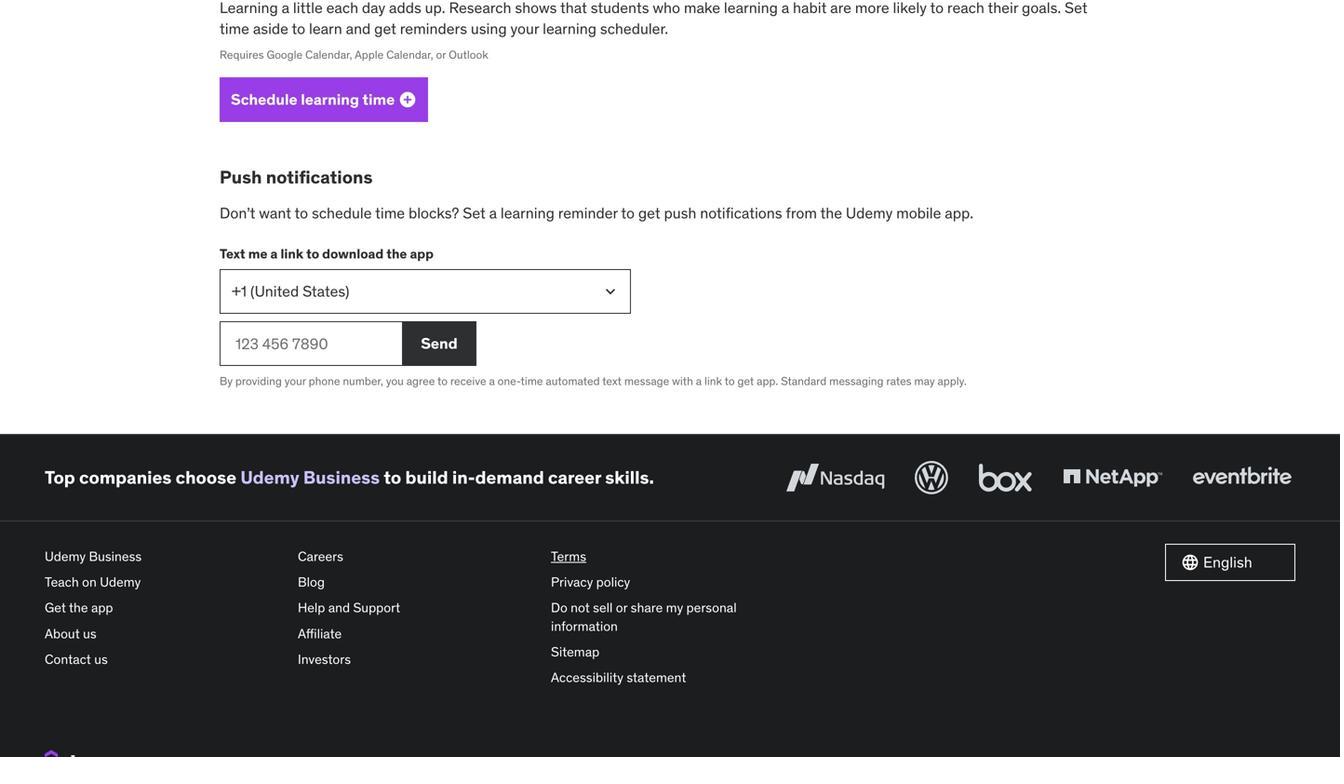 Task type: locate. For each thing, give the bounding box(es) containing it.
0 horizontal spatial get
[[375, 19, 397, 38]]

little
[[293, 0, 323, 17]]

0 vertical spatial business
[[303, 466, 380, 488]]

or right sell
[[616, 599, 628, 616]]

1 vertical spatial or
[[616, 599, 628, 616]]

get inside learning a little each day adds up. research shows that students who make learning a habit are more likely to reach their goals. set time aside to learn and get reminders using your learning scheduler. requires google calendar, apple calendar, or outlook
[[375, 19, 397, 38]]

0 vertical spatial set
[[1065, 0, 1088, 17]]

scheduler.
[[601, 19, 669, 38]]

your left phone
[[285, 374, 306, 388]]

1 horizontal spatial notifications
[[700, 203, 783, 223]]

udemy
[[846, 203, 893, 223], [241, 466, 300, 488], [45, 548, 86, 565], [100, 574, 141, 590]]

1 vertical spatial get
[[639, 203, 661, 223]]

0 vertical spatial get
[[375, 19, 397, 38]]

0 horizontal spatial business
[[89, 548, 142, 565]]

your down shows
[[511, 19, 539, 38]]

1 vertical spatial app
[[91, 599, 113, 616]]

link
[[281, 245, 304, 262], [705, 374, 723, 388]]

1 vertical spatial business
[[89, 548, 142, 565]]

0 vertical spatial and
[[346, 19, 371, 38]]

terms
[[551, 548, 587, 565]]

the
[[821, 203, 843, 223], [387, 245, 407, 262], [69, 599, 88, 616]]

reminder
[[558, 203, 618, 223]]

app down blocks?
[[410, 245, 434, 262]]

message
[[625, 374, 670, 388]]

0 horizontal spatial the
[[69, 599, 88, 616]]

set inside learning a little each day adds up. research shows that students who make learning a habit are more likely to reach their goals. set time aside to learn and get reminders using your learning scheduler. requires google calendar, apple calendar, or outlook
[[1065, 0, 1088, 17]]

0 vertical spatial app.
[[945, 203, 974, 223]]

messaging
[[830, 374, 884, 388]]

1 vertical spatial notifications
[[700, 203, 783, 223]]

from
[[786, 203, 818, 223]]

demand
[[475, 466, 544, 488]]

a
[[282, 0, 290, 17], [782, 0, 790, 17], [489, 203, 497, 223], [271, 245, 278, 262], [489, 374, 495, 388], [696, 374, 702, 388]]

us right the about
[[83, 625, 97, 642]]

time down apple
[[363, 90, 395, 109]]

1 vertical spatial the
[[387, 245, 407, 262]]

notifications left from
[[700, 203, 783, 223]]

likely
[[894, 0, 927, 17]]

0 vertical spatial link
[[281, 245, 304, 262]]

1 horizontal spatial small image
[[1182, 553, 1200, 572]]

app down on
[[91, 599, 113, 616]]

sitemap link
[[551, 639, 790, 665]]

schedule
[[312, 203, 372, 223]]

are
[[831, 0, 852, 17]]

set right blocks?
[[463, 203, 486, 223]]

link right with
[[705, 374, 723, 388]]

the right get
[[69, 599, 88, 616]]

0 vertical spatial us
[[83, 625, 97, 642]]

udemy business link up careers
[[241, 466, 380, 488]]

link right me
[[281, 245, 304, 262]]

terms privacy policy do not sell or share my personal information sitemap accessibility statement
[[551, 548, 737, 686]]

app. left standard
[[757, 374, 779, 388]]

small image
[[399, 91, 417, 109], [1182, 553, 1200, 572]]

the right from
[[821, 203, 843, 223]]

students
[[591, 0, 650, 17]]

notifications
[[266, 166, 373, 188], [700, 203, 783, 223]]

0 horizontal spatial link
[[281, 245, 304, 262]]

get the app link
[[45, 595, 283, 621]]

set right goals.
[[1065, 0, 1088, 17]]

phone
[[309, 374, 340, 388]]

app
[[410, 245, 434, 262], [91, 599, 113, 616]]

adds
[[389, 0, 422, 17]]

to right want
[[295, 203, 308, 223]]

not
[[571, 599, 590, 616]]

udemy business link up get the app link
[[45, 544, 283, 569]]

calendar, down 'reminders'
[[387, 47, 434, 62]]

aside
[[253, 19, 289, 38]]

us
[[83, 625, 97, 642], [94, 651, 108, 668]]

1 vertical spatial small image
[[1182, 553, 1200, 572]]

1 calendar, from the left
[[305, 47, 352, 62]]

0 vertical spatial notifications
[[266, 166, 373, 188]]

1 horizontal spatial set
[[1065, 0, 1088, 17]]

0 vertical spatial the
[[821, 203, 843, 223]]

the right download
[[387, 245, 407, 262]]

goals.
[[1022, 0, 1062, 17]]

2 vertical spatial the
[[69, 599, 88, 616]]

1 vertical spatial app.
[[757, 374, 779, 388]]

learning down apple
[[301, 90, 359, 109]]

1 vertical spatial and
[[328, 599, 350, 616]]

and
[[346, 19, 371, 38], [328, 599, 350, 616]]

shows
[[515, 0, 557, 17]]

their
[[988, 0, 1019, 17]]

a right with
[[696, 374, 702, 388]]

netapp image
[[1060, 457, 1167, 498]]

apply.
[[938, 374, 967, 388]]

1 horizontal spatial calendar,
[[387, 47, 434, 62]]

mobile
[[897, 203, 942, 223]]

habit
[[793, 0, 827, 17]]

learning
[[724, 0, 778, 17], [543, 19, 597, 38], [301, 90, 359, 109], [501, 203, 555, 223]]

to left build
[[384, 466, 402, 488]]

receive
[[451, 374, 487, 388]]

privacy
[[551, 574, 593, 590]]

2 horizontal spatial the
[[821, 203, 843, 223]]

app inside "udemy business teach on udemy get the app about us contact us"
[[91, 599, 113, 616]]

to right agree
[[438, 374, 448, 388]]

to right reminder
[[621, 203, 635, 223]]

standard
[[781, 374, 827, 388]]

your inside learning a little each day adds up. research shows that students who make learning a habit are more likely to reach their goals. set time aside to learn and get reminders using your learning scheduler. requires google calendar, apple calendar, or outlook
[[511, 19, 539, 38]]

1 horizontal spatial or
[[616, 599, 628, 616]]

to left download
[[306, 245, 319, 262]]

1 horizontal spatial the
[[387, 245, 407, 262]]

udemy image
[[45, 750, 130, 757]]

0 horizontal spatial small image
[[399, 91, 417, 109]]

1 vertical spatial link
[[705, 374, 723, 388]]

get left push
[[639, 203, 661, 223]]

0 vertical spatial app
[[410, 245, 434, 262]]

learning a little each day adds up. research shows that students who make learning a habit are more likely to reach their goals. set time aside to learn and get reminders using your learning scheduler. requires google calendar, apple calendar, or outlook
[[220, 0, 1088, 62]]

get
[[375, 19, 397, 38], [639, 203, 661, 223], [738, 374, 754, 388]]

app.
[[945, 203, 974, 223], [757, 374, 779, 388]]

get down day
[[375, 19, 397, 38]]

accessibility
[[551, 669, 624, 686]]

2 horizontal spatial get
[[738, 374, 754, 388]]

terms link
[[551, 544, 790, 569]]

or
[[436, 47, 446, 62], [616, 599, 628, 616]]

1 vertical spatial set
[[463, 203, 486, 223]]

or inside learning a little each day adds up. research shows that students who make learning a habit are more likely to reach their goals. set time aside to learn and get reminders using your learning scheduler. requires google calendar, apple calendar, or outlook
[[436, 47, 446, 62]]

to right with
[[725, 374, 735, 388]]

business inside "udemy business teach on udemy get the app about us contact us"
[[89, 548, 142, 565]]

and right help
[[328, 599, 350, 616]]

teach
[[45, 574, 79, 590]]

and down day
[[346, 19, 371, 38]]

business up careers
[[303, 466, 380, 488]]

1 vertical spatial your
[[285, 374, 306, 388]]

policy
[[597, 574, 631, 590]]

0 horizontal spatial or
[[436, 47, 446, 62]]

download
[[322, 245, 384, 262]]

udemy up teach
[[45, 548, 86, 565]]

0 horizontal spatial set
[[463, 203, 486, 223]]

1 vertical spatial udemy business link
[[45, 544, 283, 569]]

time inside learning a little each day adds up. research shows that students who make learning a habit are more likely to reach their goals. set time aside to learn and get reminders using your learning scheduler. requires google calendar, apple calendar, or outlook
[[220, 19, 250, 38]]

time down learning
[[220, 19, 250, 38]]

calendar, down learn
[[305, 47, 352, 62]]

small image left english
[[1182, 553, 1200, 572]]

or inside terms privacy policy do not sell or share my personal information sitemap accessibility statement
[[616, 599, 628, 616]]

to
[[931, 0, 944, 17], [292, 19, 306, 38], [295, 203, 308, 223], [621, 203, 635, 223], [306, 245, 319, 262], [438, 374, 448, 388], [725, 374, 735, 388], [384, 466, 402, 488]]

help and support link
[[298, 595, 536, 621]]

time left the "automated"
[[521, 374, 543, 388]]

business up on
[[89, 548, 142, 565]]

push
[[664, 203, 697, 223]]

schedule
[[231, 90, 298, 109]]

or down 'reminders'
[[436, 47, 446, 62]]

day
[[362, 0, 386, 17]]

sell
[[593, 599, 613, 616]]

do not sell or share my personal information button
[[551, 595, 790, 639]]

app. right mobile
[[945, 203, 974, 223]]

a left habit at top right
[[782, 0, 790, 17]]

personal
[[687, 599, 737, 616]]

calendar,
[[305, 47, 352, 62], [387, 47, 434, 62]]

the for udemy business teach on udemy get the app about us contact us
[[69, 599, 88, 616]]

in-
[[452, 466, 475, 488]]

push
[[220, 166, 262, 188]]

get left standard
[[738, 374, 754, 388]]

0 vertical spatial or
[[436, 47, 446, 62]]

udemy business link
[[241, 466, 380, 488], [45, 544, 283, 569]]

0 horizontal spatial app
[[91, 599, 113, 616]]

1 horizontal spatial business
[[303, 466, 380, 488]]

0 vertical spatial your
[[511, 19, 539, 38]]

the inside "udemy business teach on udemy get the app about us contact us"
[[69, 599, 88, 616]]

a left one-
[[489, 374, 495, 388]]

1 horizontal spatial app.
[[945, 203, 974, 223]]

1 horizontal spatial app
[[410, 245, 434, 262]]

udemy right on
[[100, 574, 141, 590]]

notifications up schedule
[[266, 166, 373, 188]]

app for download
[[410, 245, 434, 262]]

1 horizontal spatial get
[[639, 203, 661, 223]]

0 vertical spatial small image
[[399, 91, 417, 109]]

us right contact
[[94, 651, 108, 668]]

small image down 'reminders'
[[399, 91, 417, 109]]

help
[[298, 599, 325, 616]]

1 horizontal spatial your
[[511, 19, 539, 38]]

1 horizontal spatial link
[[705, 374, 723, 388]]

affiliate
[[298, 625, 342, 642]]

set
[[1065, 0, 1088, 17], [463, 203, 486, 223]]

0 horizontal spatial calendar,
[[305, 47, 352, 62]]

box image
[[975, 457, 1037, 498]]



Task type: vqa. For each thing, say whether or not it's contained in the screenshot.
top resources
no



Task type: describe. For each thing, give the bounding box(es) containing it.
a left little
[[282, 0, 290, 17]]

2 calendar, from the left
[[387, 47, 434, 62]]

apple
[[355, 47, 384, 62]]

do
[[551, 599, 568, 616]]

outlook
[[449, 47, 489, 62]]

send button
[[402, 321, 477, 366]]

english button
[[1166, 544, 1296, 581]]

you
[[386, 374, 404, 388]]

text me a link to download the app
[[220, 245, 434, 262]]

statement
[[627, 669, 687, 686]]

small image inside 'english' button
[[1182, 553, 1200, 572]]

text
[[603, 374, 622, 388]]

skills.
[[606, 466, 654, 488]]

to right likely
[[931, 0, 944, 17]]

about
[[45, 625, 80, 642]]

about us link
[[45, 621, 283, 647]]

and inside careers blog help and support affiliate investors
[[328, 599, 350, 616]]

the for text me a link to download the app
[[387, 245, 407, 262]]

careers link
[[298, 544, 536, 569]]

by providing your phone number, you agree to receive a one-time automated text message with a link to get app. standard messaging rates may apply.
[[220, 374, 967, 388]]

text
[[220, 245, 245, 262]]

share
[[631, 599, 663, 616]]

accessibility statement link
[[551, 665, 790, 691]]

teach on udemy link
[[45, 569, 283, 595]]

companies
[[79, 466, 172, 488]]

0 horizontal spatial your
[[285, 374, 306, 388]]

reminders
[[400, 19, 467, 38]]

a right blocks?
[[489, 203, 497, 223]]

make
[[684, 0, 721, 17]]

career
[[548, 466, 602, 488]]

learning right make
[[724, 0, 778, 17]]

that
[[561, 0, 587, 17]]

requires
[[220, 47, 264, 62]]

udemy business teach on udemy get the app about us contact us
[[45, 548, 142, 668]]

investors
[[298, 651, 351, 668]]

schedule learning time
[[231, 90, 395, 109]]

push notifications
[[220, 166, 373, 188]]

learn
[[309, 19, 342, 38]]

app for get
[[91, 599, 113, 616]]

contact us link
[[45, 647, 283, 672]]

each
[[326, 0, 359, 17]]

a right me
[[271, 245, 278, 262]]

blog
[[298, 574, 325, 590]]

providing
[[235, 374, 282, 388]]

udemy right choose
[[241, 466, 300, 488]]

one-
[[498, 374, 521, 388]]

blocks?
[[409, 203, 459, 223]]

on
[[82, 574, 97, 590]]

learning left reminder
[[501, 203, 555, 223]]

blog link
[[298, 569, 536, 595]]

contact
[[45, 651, 91, 668]]

automated
[[546, 374, 600, 388]]

schedule learning time button
[[220, 77, 429, 122]]

to down little
[[292, 19, 306, 38]]

1 vertical spatial us
[[94, 651, 108, 668]]

up.
[[425, 0, 446, 17]]

learning
[[220, 0, 278, 17]]

small image inside schedule learning time button
[[399, 91, 417, 109]]

top
[[45, 466, 75, 488]]

my
[[666, 599, 684, 616]]

2 vertical spatial get
[[738, 374, 754, 388]]

send
[[421, 334, 458, 353]]

agree
[[407, 374, 435, 388]]

with
[[672, 374, 694, 388]]

careers
[[298, 548, 344, 565]]

support
[[353, 599, 401, 616]]

0 horizontal spatial app.
[[757, 374, 779, 388]]

eventbrite image
[[1189, 457, 1296, 498]]

english
[[1204, 552, 1253, 572]]

want
[[259, 203, 291, 223]]

me
[[248, 245, 268, 262]]

rates
[[887, 374, 912, 388]]

may
[[915, 374, 935, 388]]

learning inside button
[[301, 90, 359, 109]]

careers blog help and support affiliate investors
[[298, 548, 401, 668]]

don't want to schedule time blocks? set a learning reminder to get push notifications from the udemy mobile app.
[[220, 203, 974, 223]]

research
[[449, 0, 512, 17]]

affiliate link
[[298, 621, 536, 647]]

investors link
[[298, 647, 536, 672]]

0 vertical spatial udemy business link
[[241, 466, 380, 488]]

time inside button
[[363, 90, 395, 109]]

google
[[267, 47, 303, 62]]

nasdaq image
[[782, 457, 889, 498]]

and inside learning a little each day adds up. research shows that students who make learning a habit are more likely to reach their goals. set time aside to learn and get reminders using your learning scheduler. requires google calendar, apple calendar, or outlook
[[346, 19, 371, 38]]

information
[[551, 618, 618, 634]]

volkswagen image
[[912, 457, 953, 498]]

get
[[45, 599, 66, 616]]

0 horizontal spatial notifications
[[266, 166, 373, 188]]

build
[[406, 466, 448, 488]]

time left blocks?
[[375, 203, 405, 223]]

123 456 7890 text field
[[220, 321, 402, 366]]

choose
[[176, 466, 237, 488]]

who
[[653, 0, 681, 17]]

more
[[856, 0, 890, 17]]

sitemap
[[551, 643, 600, 660]]

using
[[471, 19, 507, 38]]

udemy left mobile
[[846, 203, 893, 223]]

learning down 'that'
[[543, 19, 597, 38]]

by
[[220, 374, 233, 388]]



